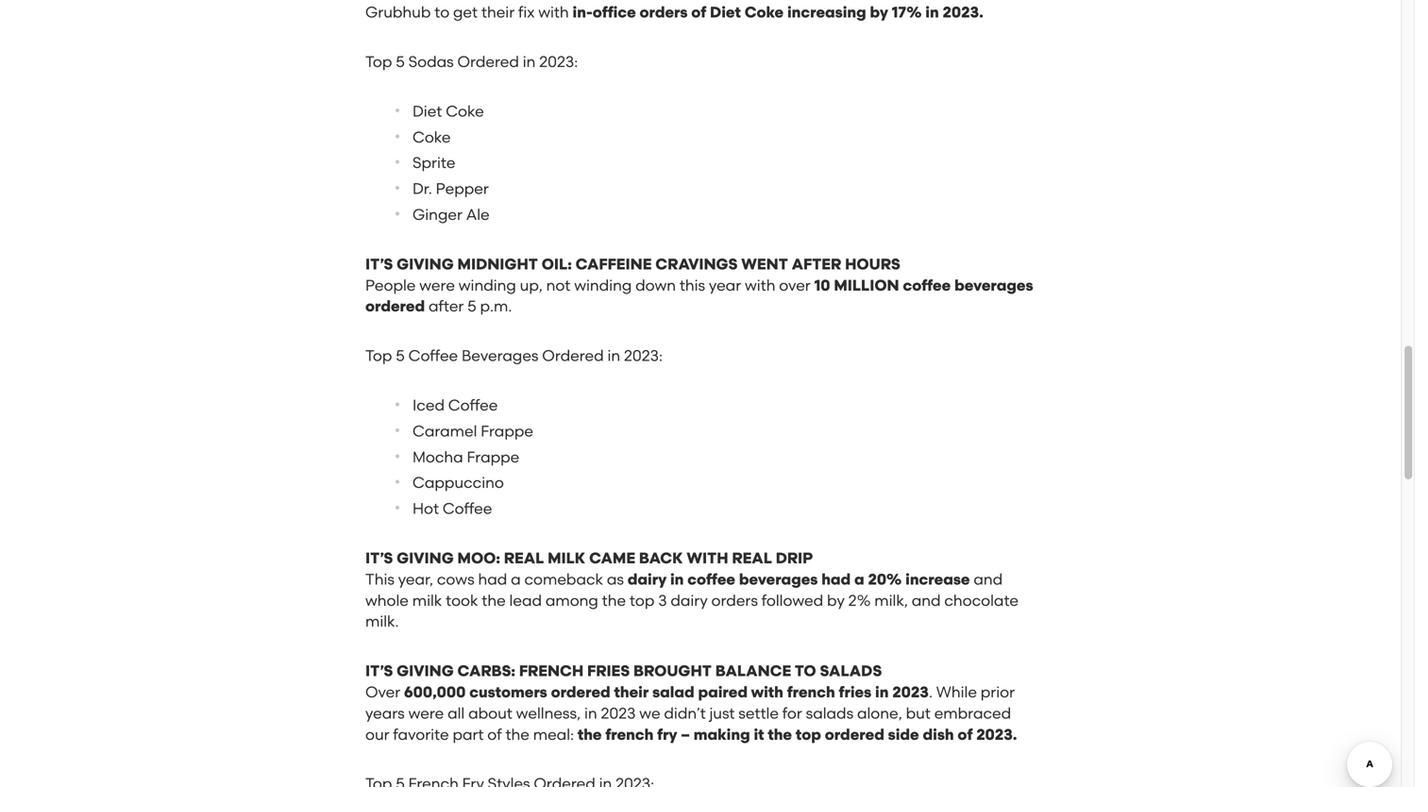 Task type: describe. For each thing, give the bounding box(es) containing it.
iced
[[413, 397, 445, 415]]

sprite
[[413, 154, 456, 172]]

dr.
[[413, 180, 432, 198]]

years
[[365, 705, 405, 723]]

balance
[[716, 663, 792, 681]]

coffee inside 10 million coffee beverages ordered
[[903, 277, 951, 294]]

not
[[546, 277, 571, 294]]

and inside the #dietcokebreak trended with over 43 million views on tiktok, and people rushed to grubhub to get their fix with
[[839, 0, 868, 0]]

wellness,
[[516, 705, 581, 723]]

in inside . while prior years were all about wellness, in 2023 we didn't just settle for salads alone, but embraced our favorite part of the meal:
[[585, 705, 597, 723]]

it's giving moo: real milk came back with real drip this year, cows had a comeback as dairy in coffee beverages had a 20% increase
[[365, 550, 970, 589]]

. while prior years were all about wellness, in 2023 we didn't just settle for salads alone, but embraced our favorite part of the meal:
[[365, 684, 1015, 744]]

about
[[468, 705, 513, 723]]

it's for it's giving midnight oil: caffeine cravings went after hours
[[365, 255, 393, 273]]

carbs:
[[458, 663, 516, 681]]

the inside . while prior years were all about wellness, in 2023 we didn't just settle for salads alone, but embraced our favorite part of the meal:
[[506, 726, 530, 744]]

diet coke coke sprite dr. pepper ginger ale
[[413, 102, 490, 224]]

1 horizontal spatial to
[[980, 0, 995, 0]]

followed
[[762, 592, 824, 610]]

1 a from the left
[[511, 571, 521, 589]]

and whole milk took the lead among the top 3 dairy orders followed by 2% milk, and chocolate milk.
[[365, 571, 1019, 631]]

as
[[607, 571, 624, 589]]

top for top 5 coffee beverages ordered in 2023:
[[365, 347, 392, 365]]

trended
[[517, 0, 575, 0]]

just
[[710, 705, 735, 723]]

brought
[[634, 663, 712, 681]]

3
[[658, 592, 667, 610]]

pepper
[[436, 180, 489, 198]]

fix
[[518, 3, 535, 21]]

2 vertical spatial coke
[[413, 128, 451, 146]]

2 real from the left
[[732, 550, 772, 568]]

in-
[[573, 3, 593, 21]]

1 vertical spatial coffee
[[448, 397, 498, 415]]

top inside and whole milk took the lead among the top 3 dairy orders followed by 2% milk, and chocolate milk.
[[630, 592, 655, 610]]

salads
[[806, 705, 854, 723]]

it's inside it's giving carbs: french fries brought balance to salads over 600,000 customers ordered their salad paired with french fries in 2023
[[365, 663, 393, 681]]

alone,
[[857, 705, 903, 723]]

2 a from the left
[[855, 571, 865, 589]]

600,000
[[404, 684, 466, 702]]

1 had from the left
[[478, 571, 507, 589]]

dairy inside and whole milk took the lead among the top 3 dairy orders followed by 2% milk, and chocolate milk.
[[671, 592, 708, 610]]

10
[[815, 277, 831, 294]]

this
[[365, 571, 395, 589]]

beverages inside it's giving moo: real milk came back with real drip this year, cows had a comeback as dairy in coffee beverages had a 20% increase
[[739, 571, 818, 589]]

sodas
[[409, 53, 454, 71]]

with
[[687, 550, 729, 568]]

prior
[[981, 684, 1015, 702]]

2 vertical spatial coffee
[[443, 500, 492, 518]]

hot
[[413, 500, 439, 518]]

it
[[754, 726, 765, 744]]

1 vertical spatial and
[[974, 571, 1003, 589]]

2 winding from the left
[[574, 277, 632, 294]]

2 horizontal spatial of
[[958, 726, 973, 744]]

1 vertical spatial coke
[[446, 102, 484, 120]]

over inside the #dietcokebreak trended with over 43 million views on tiktok, and people rushed to grubhub to get their fix with
[[613, 0, 644, 0]]

it's for it's giving moo: real milk came back with real drip
[[365, 550, 393, 568]]

up,
[[520, 277, 543, 294]]

2023 inside it's giving carbs: french fries brought balance to salads over 600,000 customers ordered their salad paired with french fries in 2023
[[893, 684, 929, 702]]

but
[[906, 705, 931, 723]]

salads
[[820, 663, 882, 681]]

all
[[448, 705, 465, 723]]

over inside it's giving midnight oil: caffeine cravings went after hours people were winding up, not winding down this year with over
[[779, 277, 811, 294]]

people
[[365, 277, 416, 294]]

1 vertical spatial top
[[796, 726, 822, 744]]

increase
[[906, 571, 970, 589]]

20%
[[868, 571, 902, 589]]

beverages inside 10 million coffee beverages ordered
[[955, 277, 1034, 294]]

1 horizontal spatial diet
[[710, 3, 741, 21]]

0 vertical spatial coffee
[[409, 347, 458, 365]]

top 5 sodas ordered in 2023:
[[365, 53, 578, 71]]

orders inside and whole milk took the lead among the top 3 dairy orders followed by 2% milk, and chocolate milk.
[[712, 592, 758, 610]]

milk,
[[875, 592, 908, 610]]

with inside it's giving midnight oil: caffeine cravings went after hours people were winding up, not winding down this year with over
[[745, 277, 776, 294]]

for
[[783, 705, 803, 723]]

43
[[648, 0, 666, 0]]

tiktok,
[[786, 0, 835, 0]]

1 winding from the left
[[459, 277, 516, 294]]

it's giving midnight oil: caffeine cravings went after hours people were winding up, not winding down this year with over
[[365, 255, 901, 294]]

went
[[742, 255, 788, 273]]

ginger
[[413, 206, 463, 224]]

after
[[429, 298, 464, 316]]

2 vertical spatial and
[[912, 592, 941, 610]]

caffeine
[[576, 255, 652, 273]]

while
[[937, 684, 977, 702]]

making
[[694, 726, 750, 744]]

0 horizontal spatial ordered
[[458, 53, 519, 71]]

giving for were
[[397, 255, 454, 273]]

lead
[[510, 592, 542, 610]]

increasing
[[788, 3, 867, 21]]

get
[[453, 3, 478, 21]]

diet inside diet coke coke sprite dr. pepper ginger ale
[[413, 102, 442, 120]]

#dietcokebreak
[[397, 0, 513, 0]]

1 horizontal spatial of
[[692, 3, 707, 21]]

1 horizontal spatial ordered
[[542, 347, 604, 365]]

of inside . while prior years were all about wellness, in 2023 we didn't just settle for salads alone, but embraced our favorite part of the meal:
[[488, 726, 502, 744]]

million
[[834, 277, 900, 294]]

1 vertical spatial 2023.
[[977, 726, 1018, 744]]

coffee inside it's giving moo: real milk came back with real drip this year, cows had a comeback as dairy in coffee beverages had a 20% increase
[[688, 571, 736, 589]]

iced coffee caramel frappe mocha frappe cappuccino hot coffee
[[413, 397, 534, 518]]

fries
[[839, 684, 872, 702]]

it's giving carbs: french fries brought balance to salads over 600,000 customers ordered their salad paired with french fries in 2023
[[365, 663, 929, 702]]

5 for coffee
[[396, 347, 405, 365]]

in down fix
[[523, 53, 536, 71]]

p.m.
[[480, 298, 512, 316]]



Task type: locate. For each thing, give the bounding box(es) containing it.
it's
[[365, 255, 393, 273], [365, 550, 393, 568], [365, 663, 393, 681]]

5 down the "people"
[[396, 347, 405, 365]]

1 vertical spatial their
[[614, 684, 649, 702]]

had up 2%
[[822, 571, 851, 589]]

giving for 600,000
[[397, 663, 454, 681]]

ordered down "fries"
[[551, 684, 611, 702]]

0 horizontal spatial beverages
[[739, 571, 818, 589]]

2 vertical spatial 5
[[396, 347, 405, 365]]

2%
[[849, 592, 871, 610]]

real left drip
[[732, 550, 772, 568]]

top 5 coffee beverages ordered in 2023:
[[365, 347, 663, 365]]

ordered down get
[[458, 53, 519, 71]]

year,
[[398, 571, 434, 589]]

1 vertical spatial 5
[[468, 298, 477, 316]]

1 giving from the top
[[397, 255, 454, 273]]

3 giving from the top
[[397, 663, 454, 681]]

it's inside it's giving midnight oil: caffeine cravings went after hours people were winding up, not winding down this year with over
[[365, 255, 393, 273]]

came
[[589, 550, 636, 568]]

1 vertical spatial top
[[365, 347, 392, 365]]

of
[[692, 3, 707, 21], [488, 726, 502, 744], [958, 726, 973, 744]]

were inside it's giving midnight oil: caffeine cravings went after hours people were winding up, not winding down this year with over
[[420, 277, 455, 294]]

5
[[396, 53, 405, 71], [468, 298, 477, 316], [396, 347, 405, 365]]

dairy down back
[[628, 571, 667, 589]]

0 horizontal spatial their
[[482, 3, 515, 21]]

milk
[[548, 550, 586, 568]]

0 vertical spatial 2023.
[[943, 3, 984, 21]]

ale
[[466, 206, 490, 224]]

1 horizontal spatial orders
[[712, 592, 758, 610]]

milk
[[412, 592, 442, 610]]

midnight
[[458, 255, 538, 273]]

0 vertical spatial french
[[787, 684, 836, 702]]

over
[[365, 684, 401, 702]]

0 vertical spatial and
[[839, 0, 868, 0]]

0 vertical spatial 5
[[396, 53, 405, 71]]

over left 10
[[779, 277, 811, 294]]

ordered down salads
[[825, 726, 885, 744]]

top down for
[[796, 726, 822, 744]]

and up chocolate
[[974, 571, 1003, 589]]

dish
[[923, 726, 954, 744]]

french
[[787, 684, 836, 702], [606, 726, 654, 744]]

ordered down the "people"
[[365, 298, 425, 316]]

–
[[681, 726, 690, 744]]

it's inside it's giving moo: real milk came back with real drip this year, cows had a comeback as dairy in coffee beverages had a 20% increase
[[365, 550, 393, 568]]

giving up 600,000
[[397, 663, 454, 681]]

diet
[[710, 3, 741, 21], [413, 102, 442, 120]]

on
[[764, 0, 782, 0]]

it's up this
[[365, 550, 393, 568]]

3 it's from the top
[[365, 663, 393, 681]]

1 horizontal spatial over
[[779, 277, 811, 294]]

back
[[639, 550, 683, 568]]

with down trended
[[539, 3, 569, 21]]

2 vertical spatial ordered
[[825, 726, 885, 744]]

2023: down in-
[[539, 53, 578, 71]]

oil:
[[542, 255, 572, 273]]

chocolate
[[945, 592, 1019, 610]]

0 vertical spatial frappe
[[481, 423, 534, 440]]

1 vertical spatial over
[[779, 277, 811, 294]]

the
[[365, 0, 393, 0]]

the #dietcokebreak trended with over 43 million views on tiktok, and people rushed to grubhub to get their fix with
[[365, 0, 995, 21]]

whole
[[365, 592, 409, 610]]

coffee up iced
[[409, 347, 458, 365]]

0 horizontal spatial ordered
[[365, 298, 425, 316]]

over up office
[[613, 0, 644, 0]]

in down the rushed
[[926, 3, 939, 21]]

moo:
[[458, 550, 500, 568]]

frappe up cappuccino
[[467, 448, 520, 466]]

by
[[870, 3, 889, 21], [827, 592, 845, 610]]

cravings
[[656, 255, 738, 273]]

1 vertical spatial ordered
[[542, 347, 604, 365]]

giving
[[397, 255, 454, 273], [397, 550, 454, 568], [397, 663, 454, 681]]

1 vertical spatial 2023
[[601, 705, 636, 723]]

0 horizontal spatial diet
[[413, 102, 442, 120]]

the right took at the left bottom
[[482, 592, 506, 610]]

1 horizontal spatial by
[[870, 3, 889, 21]]

coke down top 5 sodas ordered in 2023:
[[446, 102, 484, 120]]

2023. down embraced
[[977, 726, 1018, 744]]

a up lead
[[511, 571, 521, 589]]

top for top 5 sodas ordered in 2023:
[[365, 53, 392, 71]]

0 horizontal spatial by
[[827, 592, 845, 610]]

to
[[980, 0, 995, 0], [435, 3, 450, 21]]

were
[[420, 277, 455, 294], [409, 705, 444, 723]]

to down #dietcokebreak on the top left of the page
[[435, 3, 450, 21]]

1 vertical spatial ordered
[[551, 684, 611, 702]]

1 horizontal spatial ordered
[[551, 684, 611, 702]]

0 horizontal spatial 2023
[[601, 705, 636, 723]]

ordered inside it's giving carbs: french fries brought balance to salads over 600,000 customers ordered their salad paired with french fries in 2023
[[551, 684, 611, 702]]

their inside the #dietcokebreak trended with over 43 million views on tiktok, and people rushed to grubhub to get their fix with
[[482, 3, 515, 21]]

in inside it's giving carbs: french fries brought balance to salads over 600,000 customers ordered their salad paired with french fries in 2023
[[875, 684, 889, 702]]

1 horizontal spatial real
[[732, 550, 772, 568]]

favorite
[[393, 726, 449, 744]]

0 horizontal spatial to
[[435, 3, 450, 21]]

0 vertical spatial it's
[[365, 255, 393, 273]]

diet down sodas
[[413, 102, 442, 120]]

french down we
[[606, 726, 654, 744]]

1 vertical spatial dairy
[[671, 592, 708, 610]]

2 vertical spatial it's
[[365, 663, 393, 681]]

2 it's from the top
[[365, 550, 393, 568]]

settle
[[739, 705, 779, 723]]

0 vertical spatial top
[[365, 53, 392, 71]]

0 horizontal spatial dairy
[[628, 571, 667, 589]]

grubhub
[[365, 3, 431, 21]]

real up lead
[[504, 550, 544, 568]]

1 horizontal spatial and
[[912, 592, 941, 610]]

to right the rushed
[[980, 0, 995, 0]]

the french fry – making it the top ordered side dish of 2023.
[[578, 726, 1021, 744]]

in up alone,
[[875, 684, 889, 702]]

top down the "people"
[[365, 347, 392, 365]]

their inside it's giving carbs: french fries brought balance to salads over 600,000 customers ordered their salad paired with french fries in 2023
[[614, 684, 649, 702]]

comeback
[[525, 571, 603, 589]]

0 horizontal spatial of
[[488, 726, 502, 744]]

a
[[511, 571, 521, 589], [855, 571, 865, 589]]

1 vertical spatial were
[[409, 705, 444, 723]]

giving inside it's giving moo: real milk came back with real drip this year, cows had a comeback as dairy in coffee beverages had a 20% increase
[[397, 550, 454, 568]]

fries
[[587, 663, 630, 681]]

cows
[[437, 571, 475, 589]]

winding down caffeine
[[574, 277, 632, 294]]

0 horizontal spatial coffee
[[688, 571, 736, 589]]

1 horizontal spatial dairy
[[671, 592, 708, 610]]

1 top from the top
[[365, 53, 392, 71]]

5 for p.m.
[[468, 298, 477, 316]]

winding up the p.m.
[[459, 277, 516, 294]]

with up in-
[[579, 0, 609, 0]]

0 vertical spatial dairy
[[628, 571, 667, 589]]

0 horizontal spatial winding
[[459, 277, 516, 294]]

0 vertical spatial ordered
[[365, 298, 425, 316]]

0 vertical spatial to
[[980, 0, 995, 0]]

2 horizontal spatial ordered
[[825, 726, 885, 744]]

hours
[[845, 255, 901, 273]]

ordered
[[458, 53, 519, 71], [542, 347, 604, 365]]

2 top from the top
[[365, 347, 392, 365]]

their left fix
[[482, 3, 515, 21]]

coke up sprite
[[413, 128, 451, 146]]

1 vertical spatial coffee
[[688, 571, 736, 589]]

embraced
[[935, 705, 1012, 723]]

people
[[872, 0, 923, 0]]

1 real from the left
[[504, 550, 544, 568]]

in
[[926, 3, 939, 21], [523, 53, 536, 71], [608, 347, 621, 365], [670, 571, 684, 589], [875, 684, 889, 702], [585, 705, 597, 723]]

0 vertical spatial were
[[420, 277, 455, 294]]

1 vertical spatial beverages
[[739, 571, 818, 589]]

17%
[[892, 3, 922, 21]]

with inside it's giving carbs: french fries brought balance to salads over 600,000 customers ordered their salad paired with french fries in 2023
[[752, 684, 784, 702]]

0 vertical spatial diet
[[710, 3, 741, 21]]

views
[[720, 0, 760, 0]]

0 horizontal spatial a
[[511, 571, 521, 589]]

coffee down cappuccino
[[443, 500, 492, 518]]

giving up year,
[[397, 550, 454, 568]]

2023 inside . while prior years were all about wellness, in 2023 we didn't just settle for salads alone, but embraced our favorite part of the meal:
[[601, 705, 636, 723]]

it's up the "people"
[[365, 255, 393, 273]]

real
[[504, 550, 544, 568], [732, 550, 772, 568]]

1 vertical spatial french
[[606, 726, 654, 744]]

the down as
[[602, 592, 626, 610]]

million
[[669, 0, 717, 0]]

caramel
[[413, 423, 477, 440]]

dairy right the 3
[[671, 592, 708, 610]]

drip
[[776, 550, 813, 568]]

after
[[792, 255, 842, 273]]

took
[[446, 592, 478, 610]]

frappe
[[481, 423, 534, 440], [467, 448, 520, 466]]

french down the to
[[787, 684, 836, 702]]

had down moo:
[[478, 571, 507, 589]]

0 horizontal spatial and
[[839, 0, 868, 0]]

1 vertical spatial by
[[827, 592, 845, 610]]

in inside it's giving moo: real milk came back with real drip this year, cows had a comeback as dairy in coffee beverages had a 20% increase
[[670, 571, 684, 589]]

a up 2%
[[855, 571, 865, 589]]

down
[[636, 277, 676, 294]]

1 vertical spatial diet
[[413, 102, 442, 120]]

5 left the p.m.
[[468, 298, 477, 316]]

our
[[365, 726, 390, 744]]

0 vertical spatial by
[[870, 3, 889, 21]]

0 horizontal spatial french
[[606, 726, 654, 744]]

2 vertical spatial giving
[[397, 663, 454, 681]]

giving for this
[[397, 550, 454, 568]]

1 horizontal spatial top
[[796, 726, 822, 744]]

1 it's from the top
[[365, 255, 393, 273]]

giving up the "people"
[[397, 255, 454, 273]]

side
[[888, 726, 920, 744]]

2 had from the left
[[822, 571, 851, 589]]

ordered inside 10 million coffee beverages ordered
[[365, 298, 425, 316]]

0 vertical spatial ordered
[[458, 53, 519, 71]]

part
[[453, 726, 484, 744]]

0 vertical spatial top
[[630, 592, 655, 610]]

were up favorite
[[409, 705, 444, 723]]

and down increase
[[912, 592, 941, 610]]

2 giving from the top
[[397, 550, 454, 568]]

0 horizontal spatial top
[[630, 592, 655, 610]]

beverages
[[462, 347, 539, 365]]

0 horizontal spatial over
[[613, 0, 644, 0]]

1 horizontal spatial 2023:
[[624, 347, 663, 365]]

1 horizontal spatial french
[[787, 684, 836, 702]]

orders down 'with'
[[712, 592, 758, 610]]

.
[[929, 684, 933, 702]]

0 vertical spatial coke
[[745, 3, 784, 21]]

the down about
[[506, 726, 530, 744]]

and up increasing
[[839, 0, 868, 0]]

coffee up caramel
[[448, 397, 498, 415]]

top left the 3
[[630, 592, 655, 610]]

0 vertical spatial orders
[[640, 3, 688, 21]]

frappe right caramel
[[481, 423, 534, 440]]

milk.
[[365, 613, 399, 631]]

1 vertical spatial giving
[[397, 550, 454, 568]]

0 vertical spatial beverages
[[955, 277, 1034, 294]]

in right wellness,
[[585, 705, 597, 723]]

by left 2%
[[827, 592, 845, 610]]

orders down 43
[[640, 3, 688, 21]]

1 horizontal spatial beverages
[[955, 277, 1034, 294]]

rushed
[[926, 0, 976, 0]]

by down people
[[870, 3, 889, 21]]

ordered down not
[[542, 347, 604, 365]]

diet down views
[[710, 3, 741, 21]]

their up we
[[614, 684, 649, 702]]

were up after
[[420, 277, 455, 294]]

1 vertical spatial it's
[[365, 550, 393, 568]]

2023
[[893, 684, 929, 702], [601, 705, 636, 723]]

coffee down 'with'
[[688, 571, 736, 589]]

2023. down the rushed
[[943, 3, 984, 21]]

in down it's giving midnight oil: caffeine cravings went after hours people were winding up, not winding down this year with over
[[608, 347, 621, 365]]

paired
[[698, 684, 748, 702]]

had
[[478, 571, 507, 589], [822, 571, 851, 589]]

1 vertical spatial 2023:
[[624, 347, 663, 365]]

coke down on
[[745, 3, 784, 21]]

1 horizontal spatial had
[[822, 571, 851, 589]]

salad
[[653, 684, 695, 702]]

1 horizontal spatial a
[[855, 571, 865, 589]]

2023 up but
[[893, 684, 929, 702]]

of down 'million'
[[692, 3, 707, 21]]

2023 left we
[[601, 705, 636, 723]]

0 vertical spatial coffee
[[903, 277, 951, 294]]

0 horizontal spatial 2023:
[[539, 53, 578, 71]]

it's up over
[[365, 663, 393, 681]]

5 for sodas
[[396, 53, 405, 71]]

of down embraced
[[958, 726, 973, 744]]

1 horizontal spatial their
[[614, 684, 649, 702]]

the right it
[[768, 726, 792, 744]]

1 vertical spatial orders
[[712, 592, 758, 610]]

meal:
[[533, 726, 574, 744]]

0 horizontal spatial had
[[478, 571, 507, 589]]

0 vertical spatial over
[[613, 0, 644, 0]]

0 vertical spatial giving
[[397, 255, 454, 273]]

dairy
[[628, 571, 667, 589], [671, 592, 708, 610]]

2023: down down
[[624, 347, 663, 365]]

1 vertical spatial frappe
[[467, 448, 520, 466]]

0 vertical spatial 2023
[[893, 684, 929, 702]]

the right meal:
[[578, 726, 602, 744]]

1 horizontal spatial winding
[[574, 277, 632, 294]]

10 million coffee beverages ordered
[[365, 277, 1034, 316]]

coffee right million
[[903, 277, 951, 294]]

french inside it's giving carbs: french fries brought balance to salads over 600,000 customers ordered their salad paired with french fries in 2023
[[787, 684, 836, 702]]

were inside . while prior years were all about wellness, in 2023 we didn't just settle for salads alone, but embraced our favorite part of the meal:
[[409, 705, 444, 723]]

with down the went
[[745, 277, 776, 294]]

1 horizontal spatial coffee
[[903, 277, 951, 294]]

top left sodas
[[365, 53, 392, 71]]

1 vertical spatial to
[[435, 3, 450, 21]]

coke
[[745, 3, 784, 21], [446, 102, 484, 120], [413, 128, 451, 146]]

giving inside it's giving midnight oil: caffeine cravings went after hours people were winding up, not winding down this year with over
[[397, 255, 454, 273]]

didn't
[[664, 705, 706, 723]]

ordered
[[365, 298, 425, 316], [551, 684, 611, 702], [825, 726, 885, 744]]

of down about
[[488, 726, 502, 744]]

by inside and whole milk took the lead among the top 3 dairy orders followed by 2% milk, and chocolate milk.
[[827, 592, 845, 610]]

giving inside it's giving carbs: french fries brought balance to salads over 600,000 customers ordered their salad paired with french fries in 2023
[[397, 663, 454, 681]]

0 vertical spatial their
[[482, 3, 515, 21]]

1 horizontal spatial 2023
[[893, 684, 929, 702]]

in down back
[[670, 571, 684, 589]]

0 horizontal spatial real
[[504, 550, 544, 568]]

dairy inside it's giving moo: real milk came back with real drip this year, cows had a comeback as dairy in coffee beverages had a 20% increase
[[628, 571, 667, 589]]

this
[[680, 277, 706, 294]]

customers
[[470, 684, 547, 702]]

mocha
[[413, 448, 463, 466]]

0 vertical spatial 2023:
[[539, 53, 578, 71]]

office
[[593, 3, 636, 21]]

fry
[[657, 726, 678, 744]]

5 left sodas
[[396, 53, 405, 71]]

among
[[546, 592, 599, 610]]

2 horizontal spatial and
[[974, 571, 1003, 589]]

0 horizontal spatial orders
[[640, 3, 688, 21]]

with up settle at the bottom right
[[752, 684, 784, 702]]



Task type: vqa. For each thing, say whether or not it's contained in the screenshot.
Restaurants within restaurants sit at the heart of communities. it's our mission to strengthen their roots, deepen their connections, and increase the positive impact they have on people and society.
no



